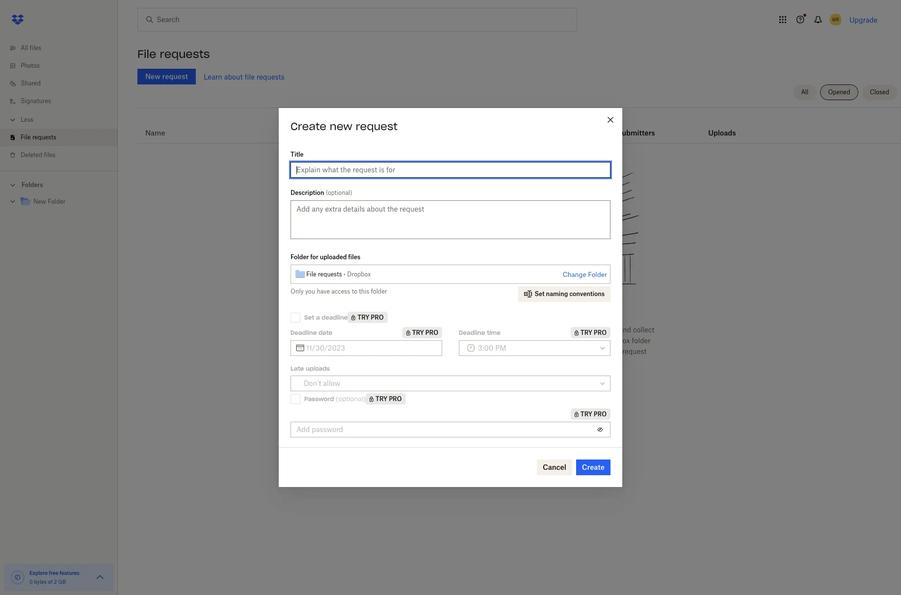 Task type: describe. For each thing, give the bounding box(es) containing it.
from for anyone,
[[428, 326, 443, 334]]

2 horizontal spatial a
[[597, 336, 601, 345]]

upgrade link
[[850, 15, 878, 24]]

create button
[[576, 460, 611, 475]]

description
[[291, 189, 324, 196]]

file requests link
[[8, 129, 118, 146]]

files for deleted files
[[44, 151, 56, 159]]

description ( optional )
[[291, 189, 352, 196]]

) for password ( optional )
[[363, 395, 366, 402]]

privacy
[[449, 347, 472, 356]]

only you have access to this folder
[[291, 288, 387, 295]]

important,
[[481, 347, 515, 356]]

to inside "create new request" dialog
[[352, 288, 358, 295]]

files inside "create new request" dialog
[[348, 253, 361, 261]]

who
[[546, 347, 560, 356]]

change
[[563, 271, 587, 278]]

them
[[388, 336, 405, 345]]

into
[[582, 336, 595, 345]]

account.
[[552, 358, 580, 366]]

only
[[291, 288, 304, 295]]

1 horizontal spatial column header
[[617, 115, 657, 139]]

opened button
[[821, 84, 859, 100]]

files for request files from anyone, whether they have a dropbox account or not, and collect them in your dropbox. files will be automatically organized into a dropbox folder you choose. your privacy is important, so those who upload to your file request cannot access your dropbox account.
[[413, 326, 426, 334]]

closed button
[[862, 84, 898, 100]]

will
[[479, 336, 491, 345]]

folder inside request files from anyone, whether they have a dropbox account or not, and collect them in your dropbox. files will be automatically organized into a dropbox folder you choose. your privacy is important, so those who upload to your file request cannot access your dropbox account.
[[632, 336, 651, 345]]

new folder link
[[20, 195, 110, 209]]

collect
[[633, 326, 655, 334]]

change folder
[[563, 271, 607, 278]]

deadline time
[[459, 329, 501, 336]]

have inside "create new request" dialog
[[317, 288, 330, 295]]

password ( optional )
[[304, 395, 366, 402]]

1 horizontal spatial file
[[137, 47, 156, 61]]

new folder
[[33, 198, 65, 205]]

upgrade
[[850, 15, 878, 24]]

Add any extra details about the request text field
[[291, 200, 611, 239]]

learn about file requests
[[204, 72, 285, 81]]

0 horizontal spatial your
[[415, 336, 429, 345]]

deadline for deadline time
[[459, 329, 485, 336]]

folders
[[22, 181, 43, 189]]

deadline for deadline date
[[291, 329, 317, 336]]

folder for new folder
[[48, 198, 65, 205]]

set for set naming conventions
[[535, 290, 545, 298]]

of
[[48, 579, 53, 585]]

files for all files
[[30, 44, 41, 52]]

row containing name
[[137, 111, 901, 143]]

( for password
[[336, 395, 338, 402]]

dropbox up 'organized'
[[539, 326, 567, 334]]

someone?
[[552, 301, 613, 315]]

set naming conventions
[[535, 290, 605, 298]]

cancel
[[543, 463, 567, 471]]

is
[[474, 347, 479, 356]]

organized
[[548, 336, 581, 345]]

•
[[344, 270, 346, 278]]

created button
[[344, 127, 371, 139]]

dropbox inside "create new request" dialog
[[347, 270, 371, 278]]

1 horizontal spatial folder
[[291, 253, 309, 261]]

opened
[[829, 88, 851, 96]]

folders button
[[0, 177, 118, 192]]

file requests inside "link"
[[21, 134, 56, 141]]

for
[[310, 253, 319, 261]]

file inside "link"
[[21, 134, 31, 141]]

access inside request files from anyone, whether they have a dropbox account or not, and collect them in your dropbox. files will be automatically organized into a dropbox folder you choose. your privacy is important, so those who upload to your file request cannot access your dropbox account.
[[483, 358, 505, 366]]

file requests • dropbox
[[306, 270, 371, 278]]

2 vertical spatial your
[[507, 358, 521, 366]]

name
[[145, 129, 165, 137]]

folder for uploaded files
[[291, 253, 361, 261]]

requests inside "create new request" dialog
[[318, 270, 342, 278]]

title
[[291, 151, 304, 158]]

need
[[426, 301, 456, 315]]

whether
[[472, 326, 499, 334]]

from for someone?
[[522, 301, 549, 315]]

0
[[29, 579, 33, 585]]

shared
[[21, 80, 41, 87]]

deadline date
[[291, 329, 333, 336]]

something
[[459, 301, 519, 315]]

anyone,
[[445, 326, 470, 334]]

explore
[[29, 570, 48, 576]]

gb
[[58, 579, 66, 585]]

requests inside "link"
[[32, 134, 56, 141]]

deleted files
[[21, 151, 56, 159]]

they
[[501, 326, 515, 334]]

photos link
[[8, 57, 118, 75]]

new
[[33, 198, 46, 205]]

request files from anyone, whether they have a dropbox account or not, and collect them in your dropbox. files will be automatically organized into a dropbox folder you choose. your privacy is important, so those who upload to your file request cannot access your dropbox account.
[[384, 326, 655, 366]]

uploaded
[[320, 253, 347, 261]]

cannot
[[459, 358, 481, 366]]

requests right about
[[257, 72, 285, 81]]

to inside request files from anyone, whether they have a dropbox account or not, and collect them in your dropbox. files will be automatically organized into a dropbox folder you choose. your privacy is important, so those who upload to your file request cannot access your dropbox account.
[[586, 347, 592, 356]]

upload
[[562, 347, 584, 356]]

dropbox.
[[431, 336, 460, 345]]

date
[[319, 329, 333, 336]]

1 vertical spatial a
[[534, 326, 537, 334]]

deleted files link
[[8, 146, 118, 164]]

about
[[224, 72, 243, 81]]

features
[[60, 570, 79, 576]]

so
[[517, 347, 525, 356]]

set naming conventions button
[[518, 286, 611, 302]]



Task type: locate. For each thing, give the bounding box(es) containing it.
0 vertical spatial set
[[535, 290, 545, 298]]

deadline up files
[[459, 329, 485, 336]]

a up deadline date
[[316, 313, 320, 321]]

request inside request files from anyone, whether they have a dropbox account or not, and collect them in your dropbox. files will be automatically organized into a dropbox folder you choose. your privacy is important, so those who upload to your file request cannot access your dropbox account.
[[622, 347, 647, 356]]

0 vertical spatial file requests
[[137, 47, 210, 61]]

1 horizontal spatial to
[[586, 347, 592, 356]]

all
[[21, 44, 28, 52], [801, 88, 809, 96]]

in
[[407, 336, 413, 345]]

signatures
[[21, 97, 51, 105]]

folder inside "create new request" dialog
[[371, 288, 387, 295]]

naming
[[546, 290, 568, 298]]

2 horizontal spatial file
[[306, 270, 317, 278]]

account
[[569, 326, 595, 334]]

file requests up deleted files
[[21, 134, 56, 141]]

folder right new
[[48, 198, 65, 205]]

from down naming
[[522, 301, 549, 315]]

0 vertical spatial to
[[352, 288, 358, 295]]

file requests up learn at the top of page
[[137, 47, 210, 61]]

0 horizontal spatial a
[[316, 313, 320, 321]]

1 horizontal spatial set
[[535, 290, 545, 298]]

your
[[432, 347, 447, 356]]

0 vertical spatial file
[[245, 72, 255, 81]]

your down into
[[594, 347, 609, 356]]

all files link
[[8, 39, 118, 57]]

requests up deleted files
[[32, 134, 56, 141]]

files up photos on the left top
[[30, 44, 41, 52]]

1 vertical spatial file
[[610, 347, 621, 356]]

folder inside button
[[588, 271, 607, 278]]

new
[[330, 120, 353, 133]]

1 vertical spatial access
[[483, 358, 505, 366]]

request down the and
[[622, 347, 647, 356]]

1 deadline from the left
[[291, 329, 317, 336]]

change folder button
[[563, 269, 607, 281]]

bytes
[[34, 579, 47, 585]]

have inside request files from anyone, whether they have a dropbox account or not, and collect them in your dropbox. files will be automatically organized into a dropbox folder you choose. your privacy is important, so those who upload to your file request cannot access your dropbox account.
[[517, 326, 532, 334]]

file requests list item
[[0, 129, 118, 146]]

a up automatically
[[534, 326, 537, 334]]

create new request dialog
[[279, 108, 623, 487]]

all files
[[21, 44, 41, 52]]

created
[[344, 129, 371, 137]]

be
[[493, 336, 501, 345]]

optional right 'password'
[[338, 395, 363, 402]]

file inside "create new request" dialog
[[306, 270, 317, 278]]

shared link
[[8, 75, 118, 92]]

conventions
[[570, 290, 605, 298]]

file requests
[[137, 47, 210, 61], [21, 134, 56, 141]]

this
[[359, 288, 369, 295]]

request
[[384, 326, 411, 334]]

0 vertical spatial access
[[332, 288, 350, 295]]

0 vertical spatial a
[[316, 313, 320, 321]]

access inside "create new request" dialog
[[332, 288, 350, 295]]

0 vertical spatial (
[[326, 189, 328, 196]]

learn about file requests link
[[204, 72, 285, 81]]

signatures link
[[8, 92, 118, 110]]

0 horizontal spatial column header
[[473, 111, 610, 143]]

access
[[332, 288, 350, 295], [483, 358, 505, 366]]

or
[[597, 326, 603, 334]]

) right 'description'
[[350, 189, 352, 196]]

1 vertical spatial file
[[21, 134, 31, 141]]

file
[[245, 72, 255, 81], [610, 347, 621, 356]]

0 horizontal spatial request
[[356, 120, 398, 133]]

file down not,
[[610, 347, 621, 356]]

all inside button
[[801, 88, 809, 96]]

0 horizontal spatial access
[[332, 288, 350, 295]]

1 vertical spatial you
[[392, 347, 404, 356]]

requests
[[160, 47, 210, 61], [257, 72, 285, 81], [32, 134, 56, 141], [318, 270, 342, 278]]

to down into
[[586, 347, 592, 356]]

1 horizontal spatial file requests
[[137, 47, 210, 61]]

0 horizontal spatial file
[[21, 134, 31, 141]]

you down them
[[392, 347, 404, 356]]

1 vertical spatial folder
[[632, 336, 651, 345]]

create right cancel
[[582, 463, 605, 471]]

you inside request files from anyone, whether they have a dropbox account or not, and collect them in your dropbox. files will be automatically organized into a dropbox folder you choose. your privacy is important, so those who upload to your file request cannot access your dropbox account.
[[392, 347, 404, 356]]

less
[[21, 116, 33, 123]]

learn
[[204, 72, 222, 81]]

0 horizontal spatial create
[[291, 120, 327, 133]]

not,
[[605, 326, 617, 334]]

row
[[137, 111, 901, 143]]

a inside dialog
[[316, 313, 320, 321]]

0 horizontal spatial to
[[352, 288, 358, 295]]

your up the choose. on the left
[[415, 336, 429, 345]]

(
[[326, 189, 328, 196], [336, 395, 338, 402]]

1 vertical spatial file requests
[[21, 134, 56, 141]]

file
[[137, 47, 156, 61], [21, 134, 31, 141], [306, 270, 317, 278]]

request inside dialog
[[356, 120, 398, 133]]

create for create
[[582, 463, 605, 471]]

list containing all files
[[0, 33, 118, 171]]

1 horizontal spatial (
[[336, 395, 338, 402]]

) for description ( optional )
[[350, 189, 352, 196]]

Add password password field
[[297, 424, 593, 435]]

0 vertical spatial all
[[21, 44, 28, 52]]

access down file requests • dropbox at the left top
[[332, 288, 350, 295]]

1 horizontal spatial access
[[483, 358, 505, 366]]

have up automatically
[[517, 326, 532, 334]]

less image
[[8, 115, 18, 125]]

1 horizontal spatial create
[[582, 463, 605, 471]]

folder down collect
[[632, 336, 651, 345]]

set inside button
[[535, 290, 545, 298]]

1 vertical spatial request
[[622, 347, 647, 356]]

1 horizontal spatial have
[[517, 326, 532, 334]]

0 horizontal spatial have
[[317, 288, 330, 295]]

create inside create button
[[582, 463, 605, 471]]

) right 'password'
[[363, 395, 366, 402]]

)
[[350, 189, 352, 196], [363, 395, 366, 402]]

your down so
[[507, 358, 521, 366]]

0 horizontal spatial folder
[[48, 198, 65, 205]]

1 vertical spatial optional
[[338, 395, 363, 402]]

access down important,
[[483, 358, 505, 366]]

1 horizontal spatial from
[[522, 301, 549, 315]]

1 horizontal spatial file
[[610, 347, 621, 356]]

0 horizontal spatial file
[[245, 72, 255, 81]]

from up dropbox.
[[428, 326, 443, 334]]

1 horizontal spatial request
[[622, 347, 647, 356]]

set for set a deadline
[[304, 313, 314, 321]]

1 vertical spatial (
[[336, 395, 338, 402]]

create
[[291, 120, 327, 133], [582, 463, 605, 471]]

0 vertical spatial )
[[350, 189, 352, 196]]

files right uploaded
[[348, 253, 361, 261]]

dropbox image
[[8, 10, 27, 29]]

set left naming
[[535, 290, 545, 298]]

deleted
[[21, 151, 42, 159]]

0 horizontal spatial you
[[305, 288, 315, 295]]

set up deadline date
[[304, 313, 314, 321]]

free
[[49, 570, 58, 576]]

1 horizontal spatial you
[[392, 347, 404, 356]]

explore free features 0 bytes of 2 gb
[[29, 570, 79, 585]]

and
[[619, 326, 631, 334]]

quota usage element
[[10, 570, 26, 585]]

late
[[291, 365, 304, 372]]

0 vertical spatial from
[[522, 301, 549, 315]]

column header
[[473, 111, 610, 143], [617, 115, 657, 139], [709, 115, 748, 139]]

photos
[[21, 62, 40, 69]]

0 vertical spatial you
[[305, 288, 315, 295]]

a right into
[[597, 336, 601, 345]]

1 horizontal spatial a
[[534, 326, 537, 334]]

2 vertical spatial folder
[[588, 271, 607, 278]]

files inside request files from anyone, whether they have a dropbox account or not, and collect them in your dropbox. files will be automatically organized into a dropbox folder you choose. your privacy is important, so those who upload to your file request cannot access your dropbox account.
[[413, 326, 426, 334]]

all for all
[[801, 88, 809, 96]]

( right 'description'
[[326, 189, 328, 196]]

0 vertical spatial your
[[415, 336, 429, 345]]

1 vertical spatial )
[[363, 395, 366, 402]]

files right deleted
[[44, 151, 56, 159]]

all up photos on the left top
[[21, 44, 28, 52]]

optional right 'description'
[[328, 189, 350, 196]]

password
[[304, 395, 334, 402]]

0 horizontal spatial (
[[326, 189, 328, 196]]

optional for password ( optional )
[[338, 395, 363, 402]]

0 vertical spatial file
[[137, 47, 156, 61]]

0 horizontal spatial folder
[[371, 288, 387, 295]]

1 vertical spatial all
[[801, 88, 809, 96]]

dropbox right •
[[347, 270, 371, 278]]

files
[[462, 336, 477, 345]]

a
[[316, 313, 320, 321], [534, 326, 537, 334], [597, 336, 601, 345]]

you
[[305, 288, 315, 295], [392, 347, 404, 356]]

folder right this
[[371, 288, 387, 295]]

requests up learn at the top of page
[[160, 47, 210, 61]]

closed
[[870, 88, 890, 96]]

0 horizontal spatial )
[[350, 189, 352, 196]]

0 vertical spatial folder
[[371, 288, 387, 295]]

late uploads
[[291, 365, 330, 372]]

set
[[535, 290, 545, 298], [304, 313, 314, 321]]

file right about
[[245, 72, 255, 81]]

folder up conventions
[[588, 271, 607, 278]]

1 horizontal spatial your
[[507, 358, 521, 366]]

2 horizontal spatial your
[[594, 347, 609, 356]]

all left opened
[[801, 88, 809, 96]]

( for description
[[326, 189, 328, 196]]

2 deadline from the left
[[459, 329, 485, 336]]

requests left •
[[318, 270, 342, 278]]

choose.
[[406, 347, 430, 356]]

1 horizontal spatial all
[[801, 88, 809, 96]]

2
[[54, 579, 57, 585]]

pro trial element
[[348, 312, 388, 323], [402, 327, 442, 338], [571, 327, 611, 338], [366, 393, 406, 405], [571, 409, 611, 420]]

your
[[415, 336, 429, 345], [594, 347, 609, 356], [507, 358, 521, 366]]

1 vertical spatial to
[[586, 347, 592, 356]]

to left this
[[352, 288, 358, 295]]

dropbox down not,
[[603, 336, 630, 345]]

optional
[[328, 189, 350, 196], [338, 395, 363, 402]]

optional for description ( optional )
[[328, 189, 350, 196]]

None text field
[[306, 343, 436, 354]]

create up title
[[291, 120, 327, 133]]

folder for change folder
[[588, 271, 607, 278]]

0 horizontal spatial from
[[428, 326, 443, 334]]

cancel button
[[537, 460, 572, 475]]

2 vertical spatial a
[[597, 336, 601, 345]]

you right only
[[305, 288, 315, 295]]

( right 'password'
[[336, 395, 338, 402]]

0 vertical spatial folder
[[48, 198, 65, 205]]

automatically
[[503, 336, 547, 345]]

1 horizontal spatial folder
[[632, 336, 651, 345]]

need something from someone?
[[426, 301, 613, 315]]

0 horizontal spatial deadline
[[291, 329, 317, 336]]

file inside request files from anyone, whether they have a dropbox account or not, and collect them in your dropbox. files will be automatically organized into a dropbox folder you choose. your privacy is important, so those who upload to your file request cannot access your dropbox account.
[[610, 347, 621, 356]]

have
[[317, 288, 330, 295], [517, 326, 532, 334]]

uploads
[[306, 365, 330, 372]]

0 vertical spatial have
[[317, 288, 330, 295]]

0 horizontal spatial set
[[304, 313, 314, 321]]

create new request
[[291, 120, 398, 133]]

have down file requests • dropbox at the left top
[[317, 288, 330, 295]]

dropbox
[[347, 270, 371, 278], [539, 326, 567, 334], [603, 336, 630, 345], [523, 358, 550, 366]]

2 vertical spatial file
[[306, 270, 317, 278]]

1 vertical spatial your
[[594, 347, 609, 356]]

1 horizontal spatial )
[[363, 395, 366, 402]]

2 horizontal spatial column header
[[709, 115, 748, 139]]

files up in
[[413, 326, 426, 334]]

2 horizontal spatial folder
[[588, 271, 607, 278]]

time
[[487, 329, 501, 336]]

1 vertical spatial set
[[304, 313, 314, 321]]

you inside "create new request" dialog
[[305, 288, 315, 295]]

dropbox down those
[[523, 358, 550, 366]]

0 horizontal spatial all
[[21, 44, 28, 52]]

1 vertical spatial folder
[[291, 253, 309, 261]]

1 horizontal spatial deadline
[[459, 329, 485, 336]]

0 vertical spatial create
[[291, 120, 327, 133]]

0 vertical spatial request
[[356, 120, 398, 133]]

set a deadline
[[304, 313, 348, 321]]

none text field inside "create new request" dialog
[[306, 343, 436, 354]]

from inside request files from anyone, whether they have a dropbox account or not, and collect them in your dropbox. files will be automatically organized into a dropbox folder you choose. your privacy is important, so those who upload to your file request cannot access your dropbox account.
[[428, 326, 443, 334]]

folder left for
[[291, 253, 309, 261]]

0 horizontal spatial file requests
[[21, 134, 56, 141]]

1 vertical spatial from
[[428, 326, 443, 334]]

0 vertical spatial optional
[[328, 189, 350, 196]]

list
[[0, 33, 118, 171]]

folder
[[48, 198, 65, 205], [291, 253, 309, 261], [588, 271, 607, 278]]

from
[[522, 301, 549, 315], [428, 326, 443, 334]]

Title text field
[[297, 164, 605, 175]]

1 vertical spatial have
[[517, 326, 532, 334]]

pro
[[371, 314, 384, 321], [426, 329, 438, 336], [594, 329, 607, 336], [389, 395, 402, 403], [594, 410, 607, 418]]

deadline left date
[[291, 329, 317, 336]]

all for all files
[[21, 44, 28, 52]]

create for create new request
[[291, 120, 327, 133]]

deadline
[[322, 313, 348, 321]]

those
[[526, 347, 544, 356]]

1 vertical spatial create
[[582, 463, 605, 471]]

request right new
[[356, 120, 398, 133]]



Task type: vqa. For each thing, say whether or not it's contained in the screenshot.
Your current plan
no



